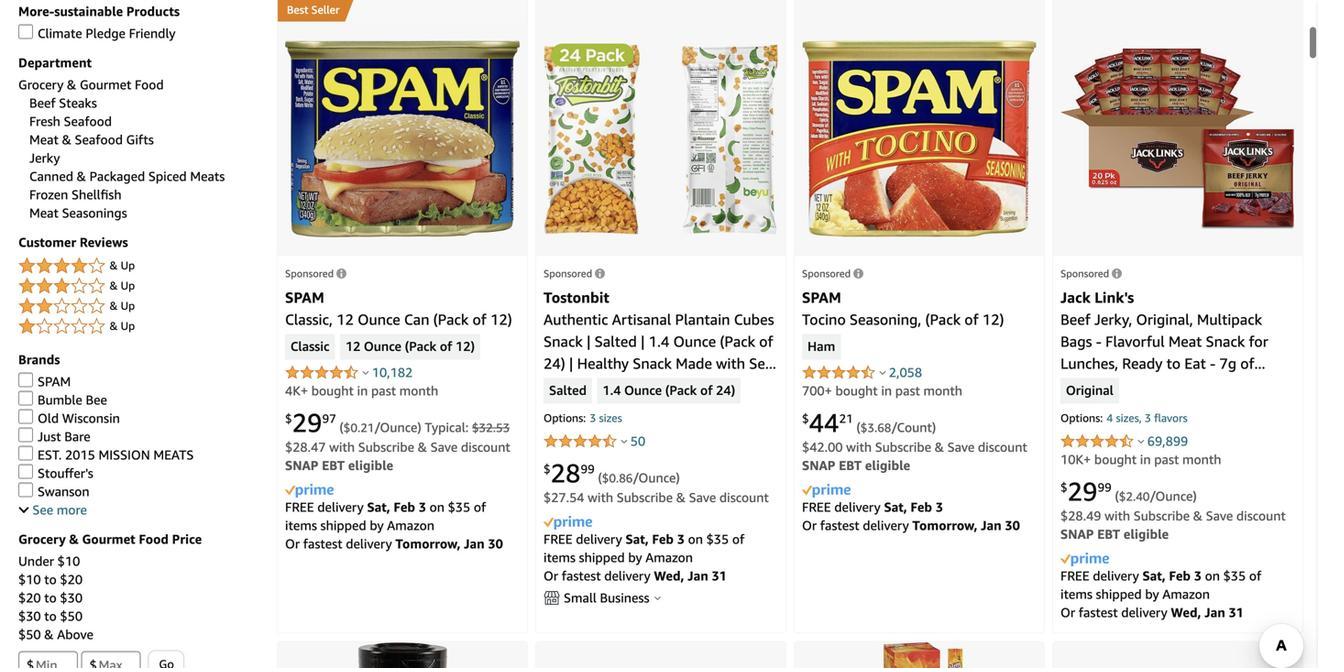 Task type: vqa. For each thing, say whether or not it's contained in the screenshot.
top 34
no



Task type: locate. For each thing, give the bounding box(es) containing it.
salted up "options: 3 sizes"
[[549, 383, 587, 399]]

0 horizontal spatial on
[[430, 500, 445, 515]]

meat seasonings link
[[29, 205, 127, 221]]

extender expand image
[[19, 503, 29, 514]]

with inside tostonbit authentic artisanal plantain cubes snack | salted | 1.4 ounce (pack of 24) | healthy snack made with sea salt | gluten free | kosher
[[716, 355, 746, 372]]

with up 0.625
[[1157, 377, 1187, 394]]

0 vertical spatial 29
[[292, 408, 322, 438]]

0 vertical spatial made
[[676, 355, 713, 372]]

snap for 29
[[1061, 527, 1095, 542]]

month down 10,182 link on the bottom of page
[[400, 383, 439, 398]]

checkbox image for swanson
[[18, 483, 33, 498]]

& up down 4 stars & up element
[[110, 279, 135, 292]]

meat for jack
[[1169, 333, 1203, 350]]

kosher
[[670, 377, 716, 394]]

fastest inside free delivery sat, feb 3 or fastest delivery tomorrow, jan 30
[[821, 518, 860, 533]]

options: 4 sizes, 3 flavors
[[1061, 412, 1188, 425]]

& up link down '3 stars & up' element
[[18, 316, 259, 338]]

seafood up meat & seafood gifts 'link'
[[64, 114, 112, 129]]

delivery
[[318, 500, 364, 515], [835, 500, 881, 515], [863, 518, 910, 533], [576, 532, 623, 547], [346, 536, 392, 552], [605, 569, 651, 584], [1094, 569, 1140, 584], [1122, 605, 1168, 620]]

snap inside $ 44 21 ( $3.68 /count) $42.00 with subscribe & save discount snap ebt eligible
[[803, 458, 836, 473]]

checkbox image inside just bare link
[[18, 428, 33, 443]]

$30 down $20 to $30 link
[[18, 609, 41, 624]]

& up link up 2 stars & up 'element'
[[18, 255, 259, 277]]

Min text field
[[18, 652, 78, 669]]

2 horizontal spatial on $35 of items shipped by amazon
[[1061, 569, 1262, 602]]

5 checkbox image from the top
[[18, 465, 33, 479]]

/ounce) inside $ 28 99 ( $0.86 /ounce) $27.54 with subscribe & save discount
[[633, 470, 680, 486]]

0 horizontal spatial snap
[[285, 458, 319, 473]]

1 horizontal spatial /ounce)
[[633, 470, 680, 486]]

&
[[67, 77, 76, 92], [62, 132, 71, 147], [77, 169, 86, 184], [110, 259, 118, 272], [110, 279, 118, 292], [110, 299, 118, 312], [110, 320, 118, 332], [418, 440, 427, 455], [935, 440, 945, 455], [677, 490, 686, 505], [1194, 509, 1203, 524], [69, 532, 79, 547], [44, 627, 54, 642]]

2 up from the top
[[121, 279, 135, 292]]

2 vertical spatial items
[[1061, 587, 1093, 602]]

0 horizontal spatial by
[[370, 518, 384, 533]]

up inside 'element'
[[121, 299, 135, 312]]

on $35 of items shipped by amazon up or fastest delivery tomorrow, jan 30
[[285, 500, 486, 533]]

$35 for 28
[[707, 532, 729, 547]]

3
[[590, 412, 596, 425], [1146, 412, 1152, 425], [419, 500, 426, 515], [936, 500, 944, 515], [678, 532, 685, 547], [1195, 569, 1202, 584]]

1 vertical spatial made
[[1117, 377, 1154, 394]]

subscribe down $0.86
[[617, 490, 673, 505]]

2 horizontal spatial snap
[[1061, 527, 1095, 542]]

2 vertical spatial on
[[1206, 569, 1221, 584]]

$ inside $ 29 97 ( $0.21 /ounce) typical: $32.53 $28.47 with subscribe & save discount snap ebt eligible
[[285, 412, 292, 426]]

1 & up link from the top
[[18, 255, 259, 277]]

& up down 2 stars & up 'element'
[[110, 320, 135, 332]]

jan for 29 free delivery sat, feb 3 on $35 of items shipped by amazon element
[[1205, 605, 1226, 620]]

0 vertical spatial 1.4
[[649, 333, 670, 350]]

sponsored ad - tostonbit authentic artisanal plantain cubes snack | salted | 1.4 ounce (pack of 24) | healthy snack made w... image
[[544, 43, 779, 235]]

1 horizontal spatial 12)
[[491, 311, 512, 328]]

/ounce) down 50
[[633, 470, 680, 486]]

0 vertical spatial 99
[[581, 462, 595, 477]]

more
[[57, 503, 87, 518]]

0 vertical spatial beef
[[29, 95, 56, 110]]

sustainable
[[54, 4, 123, 19]]

or for left free delivery sat, feb 3 on $35 of items shipped by amazon element
[[285, 536, 300, 552]]

2 checkbox image from the top
[[18, 391, 33, 406]]

0 horizontal spatial in
[[357, 383, 368, 398]]

$20 to $30 link
[[18, 591, 83, 606]]

3 up from the top
[[121, 299, 135, 312]]

feb up or fastest delivery tomorrow, jan 30
[[394, 500, 416, 515]]

& inside $ 28 99 ( $0.86 /ounce) $27.54 with subscribe & save discount
[[677, 490, 686, 505]]

checkbox image
[[18, 24, 33, 39], [18, 391, 33, 406]]

free delivery sat, feb 3 for 28
[[544, 532, 688, 547]]

1 horizontal spatial by
[[629, 550, 643, 565]]

sponsored ad - jack link's beef jerky, original, multipack bags - flavorful meat snack for lunches, ready to eat - 7g of p... image
[[1061, 48, 1296, 230]]

2 & up from the top
[[110, 279, 135, 292]]

2 horizontal spatial amazon
[[1163, 587, 1211, 602]]

29 for $ 29 97 ( $0.21 /ounce) typical: $32.53 $28.47 with subscribe & save discount snap ebt eligible
[[292, 408, 322, 438]]

spam
[[285, 289, 324, 306], [803, 289, 842, 306], [38, 374, 71, 389]]

typical:
[[425, 420, 469, 435]]

to down $20 to $30 link
[[44, 609, 57, 624]]

options: 3 sizes
[[544, 412, 623, 425]]

sponsored
[[285, 268, 334, 280], [544, 268, 593, 280], [803, 268, 851, 280], [1061, 268, 1110, 280]]

save inside $ 44 21 ( $3.68 /count) $42.00 with subscribe & save discount snap ebt eligible
[[948, 440, 975, 455]]

1 vertical spatial 99
[[1098, 481, 1112, 495]]

4 sponsored button from the left
[[1061, 268, 1123, 280]]

amazon prime image
[[285, 484, 334, 498], [803, 484, 851, 498], [544, 517, 593, 530], [1061, 553, 1110, 567]]

food down friendly
[[135, 77, 164, 92]]

amazon prime image for left free delivery sat, feb 3 on $35 of items shipped by amazon element
[[285, 484, 334, 498]]

0 vertical spatial 31
[[712, 569, 727, 584]]

spam inside spam tocino seasoning, (pack of 12)
[[803, 289, 842, 306]]

4 checkbox image from the top
[[18, 446, 33, 461]]

meats
[[190, 169, 225, 184]]

amazon prime image for 29 free delivery sat, feb 3 on $35 of items shipped by amazon element
[[1061, 553, 1110, 567]]

0 horizontal spatial 24)
[[544, 355, 566, 372]]

jan for left free delivery sat, feb 3 on $35 of items shipped by amazon element
[[464, 536, 485, 552]]

checkbox image left est.
[[18, 446, 33, 461]]

amazon up or fastest delivery tomorrow, jan 30
[[387, 518, 435, 533]]

bought up 97
[[312, 383, 354, 398]]

month for 44
[[924, 383, 963, 398]]

0 horizontal spatial month
[[400, 383, 439, 398]]

tostonbit
[[544, 289, 610, 306]]

1 vertical spatial amazon
[[646, 550, 693, 565]]

3 checkbox image from the top
[[18, 428, 33, 443]]

$ inside $ 44 21 ( $3.68 /count) $42.00 with subscribe & save discount snap ebt eligible
[[803, 412, 810, 426]]

$35 down $ 29 99 ( $2.40 /ounce) $28.49 with subscribe & save discount snap ebt eligible
[[1224, 569, 1247, 584]]

feb for left free delivery sat, feb 3 on $35 of items shipped by amazon element
[[394, 500, 416, 515]]

& up for '3 stars & up' element
[[110, 279, 135, 292]]

healthy
[[577, 355, 629, 372]]

or fastest delivery wed, jan 31 element for 29
[[1061, 605, 1245, 620]]

4 up from the top
[[121, 320, 135, 332]]

spam inside spam classic, 12 ounce can (pack of 12)
[[285, 289, 324, 306]]

1 star & up element
[[18, 316, 259, 338]]

1 vertical spatial wed,
[[1172, 605, 1202, 620]]

snack down authentic
[[544, 333, 583, 350]]

beef inside jack link's beef jerky, original, multipack bags - flavorful meat snack for lunches, ready to eat - 7g of protein, made with premium beef, no added msg - 0.625 oz (pack of 20)
[[1061, 311, 1091, 328]]

1 vertical spatial free delivery sat, feb 3
[[544, 532, 688, 547]]

4 & up from the top
[[110, 320, 135, 332]]

29 inside $ 29 97 ( $0.21 /ounce) typical: $32.53 $28.47 with subscribe & save discount snap ebt eligible
[[292, 408, 322, 438]]

climate pledge friendly
[[38, 26, 176, 41]]

1 vertical spatial $20
[[18, 591, 41, 606]]

save inside $ 28 99 ( $0.86 /ounce) $27.54 with subscribe & save discount
[[689, 490, 717, 505]]

original,
[[1137, 311, 1194, 328]]

brands
[[18, 352, 60, 367]]

gourmet inside department grocery & gourmet food beef steaks fresh seafood meat & seafood gifts jerky canned & packaged spiced meats frozen shellfish meat seasonings
[[80, 77, 131, 92]]

free delivery sat, feb 3 or fastest delivery tomorrow, jan 30
[[803, 500, 1021, 533]]

with down $3.68
[[847, 440, 872, 455]]

( inside $ 44 21 ( $3.68 /count) $42.00 with subscribe & save discount snap ebt eligible
[[857, 420, 861, 435]]

food left "price"
[[139, 532, 169, 547]]

0 horizontal spatial spam
[[38, 374, 71, 389]]

made
[[676, 355, 713, 372], [1117, 377, 1154, 394]]

snack up "7g"
[[1207, 333, 1246, 350]]

feb down $ 28 99 ( $0.86 /ounce) $27.54 with subscribe & save discount
[[653, 532, 674, 547]]

0 horizontal spatial 99
[[581, 462, 595, 477]]

0 horizontal spatial bought
[[312, 383, 354, 398]]

eligible inside $ 44 21 ( $3.68 /count) $42.00 with subscribe & save discount snap ebt eligible
[[866, 458, 911, 473]]

$0.21
[[344, 421, 375, 435]]

( inside $ 28 99 ( $0.86 /ounce) $27.54 with subscribe & save discount
[[598, 470, 602, 486]]

beef up fresh
[[29, 95, 56, 110]]

subscribe inside $ 44 21 ( $3.68 /count) $42.00 with subscribe & save discount snap ebt eligible
[[876, 440, 932, 455]]

checkbox image inside spam link
[[18, 373, 33, 387]]

sponsored for spam classic, 12 ounce can (pack of 12)
[[285, 268, 334, 280]]

1 vertical spatial 31
[[1229, 605, 1245, 620]]

free down $27.54
[[544, 532, 573, 547]]

0 horizontal spatial ebt
[[322, 458, 345, 473]]

free delivery sat, feb 3 for 29
[[1061, 569, 1206, 584]]

items down the $28.49
[[1061, 587, 1093, 602]]

2 checkbox image from the top
[[18, 409, 33, 424]]

0 vertical spatial on
[[430, 500, 445, 515]]

2 vertical spatial shipped
[[1097, 587, 1143, 602]]

0 vertical spatial $50
[[60, 609, 83, 624]]

options: left 4
[[1061, 412, 1104, 425]]

discount inside $ 29 97 ( $0.21 /ounce) typical: $32.53 $28.47 with subscribe & save discount snap ebt eligible
[[461, 440, 511, 455]]

sponsored for jack link's beef jerky, original, multipack bags - flavorful meat snack for lunches, ready to eat - 7g of protein, made with premium beef, no added msg - 0.625 oz (pack of 20)
[[1061, 268, 1110, 280]]

checkbox image inside swanson link
[[18, 483, 33, 498]]

$27.54
[[544, 490, 585, 505]]

jerky
[[29, 150, 60, 166]]

(pack right free
[[666, 383, 697, 399]]

99 inside $ 28 99 ( $0.86 /ounce) $27.54 with subscribe & save discount
[[581, 462, 595, 477]]

1 horizontal spatial eligible
[[866, 458, 911, 473]]

above
[[57, 627, 93, 642]]

by for 29
[[1146, 587, 1160, 602]]

3 & up link from the top
[[18, 296, 259, 318]]

or fastest delivery wed, jan 31 element
[[544, 569, 727, 584], [1061, 605, 1245, 620]]

3 sponsored button from the left
[[803, 268, 864, 280]]

31 for 28
[[712, 569, 727, 584]]

(pack down beef,
[[1236, 399, 1272, 416]]

bought
[[312, 383, 354, 398], [836, 383, 878, 398], [1095, 452, 1137, 467]]

/ounce) inside $ 29 97 ( $0.21 /ounce) typical: $32.53 $28.47 with subscribe & save discount snap ebt eligible
[[375, 420, 422, 435]]

1 & up from the top
[[110, 259, 135, 272]]

on $35 of items shipped by amazon down $ 29 99 ( $2.40 /ounce) $28.49 with subscribe & save discount snap ebt eligible
[[1061, 569, 1262, 602]]

checkbox image down spam link
[[18, 391, 33, 406]]

or for 28 free delivery sat, feb 3 on $35 of items shipped by amazon element
[[544, 569, 559, 584]]

with down $2.40
[[1105, 509, 1131, 524]]

by up the business
[[629, 550, 643, 565]]

feb inside free delivery sat, feb 3 or fastest delivery tomorrow, jan 30
[[911, 500, 933, 515]]

up up '3 stars & up' element
[[121, 259, 135, 272]]

0 horizontal spatial -
[[1097, 333, 1102, 350]]

beef inside department grocery & gourmet food beef steaks fresh seafood meat & seafood gifts jerky canned & packaged spiced meats frozen shellfish meat seasonings
[[29, 95, 56, 110]]

0 vertical spatial tomorrow,
[[913, 518, 978, 533]]

snap
[[285, 458, 319, 473], [803, 458, 836, 473], [1061, 527, 1095, 542]]

10k+ bought in past month
[[1061, 452, 1222, 467]]

3 sponsored from the left
[[803, 268, 851, 280]]

0 vertical spatial grocery
[[18, 77, 64, 92]]

climate
[[38, 26, 82, 41]]

1 horizontal spatial 30
[[1006, 518, 1021, 533]]

discount inside $ 44 21 ( $3.68 /count) $42.00 with subscribe & save discount snap ebt eligible
[[979, 440, 1028, 455]]

checkbox image inside est. 2015 mission meats link
[[18, 446, 33, 461]]

snap inside $ 29 97 ( $0.21 /ounce) typical: $32.53 $28.47 with subscribe & save discount snap ebt eligible
[[285, 458, 319, 473]]

popover image
[[363, 370, 369, 375], [880, 370, 887, 375], [622, 439, 628, 444], [1139, 439, 1145, 444], [655, 596, 661, 601]]

reviews
[[80, 235, 128, 250]]

or fastest delivery tomorrow, jan 30 element for 44
[[803, 518, 1021, 533]]

24) up salt
[[544, 355, 566, 372]]

popover image for 69,899
[[1139, 439, 1145, 444]]

eligible down $2.40
[[1124, 527, 1170, 542]]

by
[[370, 518, 384, 533], [629, 550, 643, 565], [1146, 587, 1160, 602]]

0 vertical spatial $35
[[448, 500, 471, 515]]

2 horizontal spatial free delivery sat, feb 3
[[1061, 569, 1206, 584]]

2 vertical spatial amazon
[[1163, 587, 1211, 602]]

shipped for 28
[[579, 550, 625, 565]]

just bare
[[38, 429, 91, 444]]

4 sizes, 3 flavors link
[[1104, 411, 1192, 429]]

1.4 inside tostonbit authentic artisanal plantain cubes snack | salted | 1.4 ounce (pack of 24) | healthy snack made with sea salt | gluten free | kosher
[[649, 333, 670, 350]]

feb
[[394, 500, 416, 515], [911, 500, 933, 515], [653, 532, 674, 547], [1170, 569, 1191, 584]]

popover image left 50
[[622, 439, 628, 444]]

options: for 28
[[544, 412, 586, 425]]

( for $ 28 99 ( $0.86 /ounce) $27.54 with subscribe & save discount
[[598, 470, 602, 486]]

meat & seafood gifts link
[[29, 132, 154, 147]]

popover image up 10k+ bought in past month
[[1139, 439, 1145, 444]]

popover image for 2,058
[[880, 370, 887, 375]]

2 vertical spatial -
[[1165, 399, 1171, 416]]

stouffer's link
[[18, 465, 93, 481]]

checkbox image up extender expand 'icon'
[[18, 483, 33, 498]]

$35 up the small business 'button'
[[707, 532, 729, 547]]

on for 28
[[688, 532, 703, 547]]

discount inside $ 29 99 ( $2.40 /ounce) $28.49 with subscribe & save discount snap ebt eligible
[[1237, 509, 1287, 524]]

tocino seasoning, (pack of 12) link
[[803, 311, 1005, 328]]

ebt inside $ 29 99 ( $2.40 /ounce) $28.49 with subscribe & save discount snap ebt eligible
[[1098, 527, 1121, 542]]

spam for 44
[[803, 289, 842, 306]]

to up the $30 to $50 link
[[44, 591, 57, 606]]

0 horizontal spatial 31
[[712, 569, 727, 584]]

1 grocery from the top
[[18, 77, 64, 92]]

bumble
[[38, 393, 82, 408]]

free delivery sat, feb 3 on $35 of items shipped by amazon element up or fastest delivery tomorrow, jan 30
[[285, 500, 486, 533]]

& up inside 'element'
[[110, 299, 135, 312]]

ebt down the $28.49
[[1098, 527, 1121, 542]]

29 for $ 29 99 ( $2.40 /ounce) $28.49 with subscribe & save discount snap ebt eligible
[[1068, 476, 1098, 507]]

to
[[1167, 355, 1181, 372], [44, 572, 57, 587], [44, 591, 57, 606], [44, 609, 57, 624]]

0 horizontal spatial $50
[[18, 627, 41, 642]]

on up or fastest delivery tomorrow, jan 30
[[430, 500, 445, 515]]

subscribe down /count)
[[876, 440, 932, 455]]

checkbox image inside old wisconsin link
[[18, 409, 33, 424]]

0 horizontal spatial options:
[[544, 412, 586, 425]]

0 horizontal spatial $20
[[18, 591, 41, 606]]

wisconsin
[[62, 411, 120, 426]]

( for $ 29 97 ( $0.21 /ounce) typical: $32.53 $28.47 with subscribe & save discount snap ebt eligible
[[340, 420, 344, 435]]

1 horizontal spatial 99
[[1098, 481, 1112, 495]]

with inside $ 29 97 ( $0.21 /ounce) typical: $32.53 $28.47 with subscribe & save discount snap ebt eligible
[[329, 440, 355, 455]]

0 horizontal spatial $10
[[18, 572, 41, 587]]

0 horizontal spatial /ounce)
[[375, 420, 422, 435]]

(
[[340, 420, 344, 435], [857, 420, 861, 435], [598, 470, 602, 486], [1116, 489, 1120, 504]]

food inside department grocery & gourmet food beef steaks fresh seafood meat & seafood gifts jerky canned & packaged spiced meats frozen shellfish meat seasonings
[[135, 77, 164, 92]]

12 right classic,
[[337, 311, 354, 328]]

more-
[[18, 4, 54, 19]]

1 horizontal spatial options:
[[1061, 412, 1104, 425]]

( for $ 44 21 ( $3.68 /count) $42.00 with subscribe & save discount snap ebt eligible
[[857, 420, 861, 435]]

checkbox image inside bumble bee link
[[18, 391, 33, 406]]

1 vertical spatial beef
[[1061, 311, 1091, 328]]

added
[[1084, 399, 1127, 416]]

0 horizontal spatial or fastest delivery wed, jan 31 element
[[544, 569, 727, 584]]

1 vertical spatial 29
[[1068, 476, 1098, 507]]

packaged
[[90, 169, 145, 184]]

free delivery sat, feb 3 on $35 of items shipped by amazon element down $ 29 99 ( $2.40 /ounce) $28.49 with subscribe & save discount snap ebt eligible
[[1061, 569, 1262, 602]]

1 sponsored button from the left
[[285, 268, 347, 280]]

fastest for left free delivery sat, feb 3 on $35 of items shipped by amazon element
[[303, 536, 343, 552]]

0 horizontal spatial tomorrow,
[[396, 536, 461, 552]]

link's
[[1095, 289, 1135, 306]]

ebt for 29
[[1098, 527, 1121, 542]]

meat down frozen
[[29, 205, 59, 221]]

1.4 down artisanal
[[649, 333, 670, 350]]

eligible inside $ 29 99 ( $2.40 /ounce) $28.49 with subscribe & save discount snap ebt eligible
[[1124, 527, 1170, 542]]

amazon prime image down $42.00
[[803, 484, 851, 498]]

1 horizontal spatial -
[[1165, 399, 1171, 416]]

1 vertical spatial $10
[[18, 572, 41, 587]]

sponsored for spam tocino seasoning, (pack of 12)
[[803, 268, 851, 280]]

options: down salt
[[544, 412, 586, 425]]

0 horizontal spatial 12)
[[456, 339, 475, 355]]

2 grocery from the top
[[18, 532, 66, 547]]

free delivery sat, feb 3 up or fastest delivery tomorrow, jan 30
[[285, 500, 430, 515]]

of inside spam tocino seasoning, (pack of 12)
[[965, 311, 979, 328]]

up for 4 stars & up element
[[121, 259, 135, 272]]

& inside $ 44 21 ( $3.68 /count) $42.00 with subscribe & save discount snap ebt eligible
[[935, 440, 945, 455]]

12) inside spam tocino seasoning, (pack of 12)
[[983, 311, 1005, 328]]

$10 up $10 to $20 link on the left
[[57, 554, 80, 569]]

feb down $ 29 99 ( $2.40 /ounce) $28.49 with subscribe & save discount snap ebt eligible
[[1170, 569, 1191, 584]]

99
[[581, 462, 595, 477], [1098, 481, 1112, 495]]

customer reviews
[[18, 235, 128, 250]]

snap inside $ 29 99 ( $2.40 /ounce) $28.49 with subscribe & save discount snap ebt eligible
[[1061, 527, 1095, 542]]

sponsored button up classic,
[[285, 268, 347, 280]]

feb down $ 44 21 ( $3.68 /count) $42.00 with subscribe & save discount snap ebt eligible
[[911, 500, 933, 515]]

1 horizontal spatial salted
[[595, 333, 637, 350]]

ebt down $42.00
[[839, 458, 862, 473]]

gourmet down more
[[82, 532, 135, 547]]

sponsored up tostonbit
[[544, 268, 593, 280]]

1 horizontal spatial 31
[[1229, 605, 1245, 620]]

or fastest delivery wed, jan 31 for 29
[[1061, 605, 1245, 620]]

0 vertical spatial $30
[[60, 591, 83, 606]]

1 vertical spatial 30
[[488, 536, 503, 552]]

business
[[600, 591, 650, 606]]

$42.00
[[803, 440, 843, 455]]

|
[[587, 333, 591, 350], [641, 333, 645, 350], [570, 355, 574, 372], [574, 377, 578, 394], [662, 377, 667, 394]]

0 horizontal spatial amazon
[[387, 518, 435, 533]]

with
[[716, 355, 746, 372], [1157, 377, 1187, 394], [329, 440, 355, 455], [847, 440, 872, 455], [588, 490, 614, 505], [1105, 509, 1131, 524]]

made down ready
[[1117, 377, 1154, 394]]

sat, down $ 44 21 ( $3.68 /count) $42.00 with subscribe & save discount snap ebt eligible
[[885, 500, 908, 515]]

sponsored button up tostonbit
[[544, 268, 605, 280]]

4 sponsored from the left
[[1061, 268, 1110, 280]]

1 vertical spatial grocery
[[18, 532, 66, 547]]

sponsored button
[[285, 268, 347, 280], [544, 268, 605, 280], [803, 268, 864, 280], [1061, 268, 1123, 280]]

1 vertical spatial shipped
[[579, 550, 625, 565]]

/ounce) for $ 29 97 ( $0.21 /ounce) typical: $32.53 $28.47 with subscribe & save discount snap ebt eligible
[[375, 420, 422, 435]]

1 vertical spatial seafood
[[75, 132, 123, 147]]

sponsored button for spam classic, 12 ounce can (pack of 12)
[[285, 268, 347, 280]]

1 checkbox image from the top
[[18, 24, 33, 39]]

authentic
[[544, 311, 609, 328]]

| right salt
[[574, 377, 578, 394]]

items up small
[[544, 550, 576, 565]]

2 horizontal spatial by
[[1146, 587, 1160, 602]]

or fastest delivery wed, jan 31 for 28
[[544, 569, 727, 584]]

discount for 29
[[1237, 509, 1287, 524]]

& up down '3 stars & up' element
[[110, 299, 135, 312]]

bought up 21
[[836, 383, 878, 398]]

2 sponsored from the left
[[544, 268, 593, 280]]

12) inside spam classic, 12 ounce can (pack of 12)
[[491, 311, 512, 328]]

$10 down under
[[18, 572, 41, 587]]

grocery & gourmet food link
[[18, 77, 164, 92]]

$50 up the above
[[60, 609, 83, 624]]

past
[[371, 383, 396, 398], [896, 383, 921, 398], [1155, 452, 1180, 467]]

slim jim giant smoked meat sticks, original flavor, keto friendly snack, 0.97 oz. image
[[874, 642, 965, 669]]

checkbox image for spam
[[18, 373, 33, 387]]

( inside $ 29 97 ( $0.21 /ounce) typical: $32.53 $28.47 with subscribe & save discount snap ebt eligible
[[340, 420, 344, 435]]

snap down $42.00
[[803, 458, 836, 473]]

3 & up from the top
[[110, 299, 135, 312]]

2 horizontal spatial spam
[[803, 289, 842, 306]]

(pack right seasoning,
[[926, 311, 961, 328]]

2 options: from the left
[[1061, 412, 1104, 425]]

1 horizontal spatial 24)
[[716, 383, 736, 399]]

6 checkbox image from the top
[[18, 483, 33, 498]]

2 vertical spatial /ounce)
[[1151, 489, 1198, 504]]

sponsored up jack
[[1061, 268, 1110, 280]]

or fastest delivery tomorrow, jan 30 element
[[803, 518, 1021, 533], [285, 536, 503, 552]]

subscribe inside $ 28 99 ( $0.86 /ounce) $27.54 with subscribe & save discount
[[617, 490, 673, 505]]

1 horizontal spatial or fastest delivery wed, jan 31 element
[[1061, 605, 1245, 620]]

1 horizontal spatial 1.4
[[649, 333, 670, 350]]

subscribe inside $ 29 97 ( $0.21 /ounce) typical: $32.53 $28.47 with subscribe & save discount snap ebt eligible
[[358, 440, 415, 455]]

0 vertical spatial 24)
[[544, 355, 566, 372]]

eligible
[[348, 458, 394, 473], [866, 458, 911, 473], [1124, 527, 1170, 542]]

1.4 ounce (pack of 24)
[[603, 383, 736, 399]]

subscribe for 29
[[1134, 509, 1191, 524]]

3 up or fastest delivery tomorrow, jan 30
[[419, 500, 426, 515]]

shipped up small business
[[579, 550, 625, 565]]

( right 97
[[340, 420, 344, 435]]

flavorful
[[1106, 333, 1165, 350]]

1 horizontal spatial $20
[[60, 572, 83, 587]]

past for 44
[[896, 383, 921, 398]]

29 inside $ 29 99 ( $2.40 /ounce) $28.49 with subscribe & save discount snap ebt eligible
[[1068, 476, 1098, 507]]

2 sponsored button from the left
[[544, 268, 605, 280]]

$ inside $ 28 99 ( $0.86 /ounce) $27.54 with subscribe & save discount
[[544, 462, 551, 477]]

or fastest delivery wed, jan 31 element for 28
[[544, 569, 727, 584]]

oz
[[1217, 399, 1232, 416]]

checkbox image inside climate pledge friendly link
[[18, 24, 33, 39]]

& inside $ 29 97 ( $0.21 /ounce) typical: $32.53 $28.47 with subscribe & save discount snap ebt eligible
[[418, 440, 427, 455]]

2 horizontal spatial $35
[[1224, 569, 1247, 584]]

popover image for 50
[[622, 439, 628, 444]]

options: for 29
[[1061, 412, 1104, 425]]

mccormick grill mates classic smash seasoning, 2.85 oz image
[[358, 642, 448, 669]]

2 horizontal spatial eligible
[[1124, 527, 1170, 542]]

ham
[[808, 339, 836, 355]]

past down 10,182 link on the bottom of page
[[371, 383, 396, 398]]

$ inside $ 29 99 ( $2.40 /ounce) $28.49 with subscribe & save discount snap ebt eligible
[[1061, 481, 1068, 495]]

meat inside jack link's beef jerky, original, multipack bags - flavorful meat snack for lunches, ready to eat - 7g of protein, made with premium beef, no added msg - 0.625 oz (pack of 20)
[[1169, 333, 1203, 350]]

0 horizontal spatial beef
[[29, 95, 56, 110]]

& up link up 1 star & up element
[[18, 276, 259, 298]]

msg
[[1131, 399, 1162, 416]]

10k+
[[1061, 452, 1092, 467]]

/ounce) inside $ 29 99 ( $2.40 /ounce) $28.49 with subscribe & save discount snap ebt eligible
[[1151, 489, 1198, 504]]

$50 down the $30 to $50 link
[[18, 627, 41, 642]]

bought for 44
[[836, 383, 878, 398]]

1 sponsored from the left
[[285, 268, 334, 280]]

1 horizontal spatial shipped
[[579, 550, 625, 565]]

with down $0.21
[[329, 440, 355, 455]]

2 vertical spatial free delivery sat, feb 3
[[1061, 569, 1206, 584]]

0 horizontal spatial items
[[285, 518, 317, 533]]

swanson
[[38, 484, 90, 499]]

1 checkbox image from the top
[[18, 373, 33, 387]]

on
[[430, 500, 445, 515], [688, 532, 703, 547], [1206, 569, 1221, 584]]

2 vertical spatial by
[[1146, 587, 1160, 602]]

2 horizontal spatial /ounce)
[[1151, 489, 1198, 504]]

12)
[[491, 311, 512, 328], [983, 311, 1005, 328], [456, 339, 475, 355]]

(pack down cubes
[[720, 333, 756, 350]]

up down 4 stars & up element
[[121, 279, 135, 292]]

& up for 4 stars & up element
[[110, 259, 135, 272]]

checkbox image for climate
[[18, 24, 33, 39]]

( down 10k+ bought in past month
[[1116, 489, 1120, 504]]

1 options: from the left
[[544, 412, 586, 425]]

best seller group
[[278, 0, 345, 21]]

in down 69,899
[[1141, 452, 1152, 467]]

save inside $ 29 99 ( $2.40 /ounce) $28.49 with subscribe & save discount snap ebt eligible
[[1207, 509, 1234, 524]]

$ down 10k+
[[1061, 481, 1068, 495]]

department
[[18, 55, 92, 70]]

tomorrow,
[[913, 518, 978, 533], [396, 536, 461, 552]]

meat up jerky
[[29, 132, 59, 147]]

1 horizontal spatial amazon
[[646, 550, 693, 565]]

(pack inside tostonbit authentic artisanal plantain cubes snack | salted | 1.4 ounce (pack of 24) | healthy snack made with sea salt | gluten free | kosher
[[720, 333, 756, 350]]

discount inside $ 28 99 ( $0.86 /ounce) $27.54 with subscribe & save discount
[[720, 490, 769, 505]]

& inside $ 29 99 ( $2.40 /ounce) $28.49 with subscribe & save discount snap ebt eligible
[[1194, 509, 1203, 524]]

0 vertical spatial or fastest delivery tomorrow, jan 30 element
[[803, 518, 1021, 533]]

$30
[[60, 591, 83, 606], [18, 609, 41, 624]]

( inside $ 29 99 ( $2.40 /ounce) $28.49 with subscribe & save discount snap ebt eligible
[[1116, 489, 1120, 504]]

99 for 28
[[581, 462, 595, 477]]

0 vertical spatial $10
[[57, 554, 80, 569]]

| down artisanal
[[641, 333, 645, 350]]

1 vertical spatial tomorrow,
[[396, 536, 461, 552]]

$ for $ 44 21 ( $3.68 /count) $42.00 with subscribe & save discount snap ebt eligible
[[803, 412, 810, 426]]

amazon prime image down $27.54
[[544, 517, 593, 530]]

12 inside spam classic, 12 ounce can (pack of 12)
[[337, 311, 354, 328]]

est.
[[38, 448, 62, 463]]

checkbox image up swanson link
[[18, 465, 33, 479]]

free delivery sat, feb 3 on $35 of items shipped by amazon element
[[285, 500, 486, 533], [544, 532, 745, 565], [1061, 569, 1262, 602]]

fastest for 28 free delivery sat, feb 3 on $35 of items shipped by amazon element
[[562, 569, 601, 584]]

fresh seafood link
[[29, 114, 112, 129]]

subscribe inside $ 29 99 ( $2.40 /ounce) $28.49 with subscribe & save discount snap ebt eligible
[[1134, 509, 1191, 524]]

0 vertical spatial meat
[[29, 132, 59, 147]]

protein,
[[1061, 377, 1113, 394]]

popover image up 4k+ bought in past month
[[363, 370, 369, 375]]

amazon prime image down $28.47
[[285, 484, 334, 498]]

made up kosher on the right bottom
[[676, 355, 713, 372]]

69,899
[[1148, 434, 1189, 449]]

1 up from the top
[[121, 259, 135, 272]]

3 stars & up element
[[18, 276, 259, 298]]

checkbox image
[[18, 373, 33, 387], [18, 409, 33, 424], [18, 428, 33, 443], [18, 446, 33, 461], [18, 465, 33, 479], [18, 483, 33, 498]]

no
[[1061, 399, 1080, 416]]

& up for 2 stars & up 'element'
[[110, 299, 135, 312]]

in for 44
[[882, 383, 893, 398]]

snap for 44
[[803, 458, 836, 473]]

ebt inside $ 44 21 ( $3.68 /count) $42.00 with subscribe & save discount snap ebt eligible
[[839, 458, 862, 473]]

month for 29
[[400, 383, 439, 398]]

99 inside $ 29 99 ( $2.40 /ounce) $28.49 with subscribe & save discount snap ebt eligible
[[1098, 481, 1112, 495]]

discount for 28
[[720, 490, 769, 505]]

of
[[473, 311, 487, 328], [965, 311, 979, 328], [760, 333, 774, 350], [440, 339, 453, 355], [1241, 355, 1255, 372], [701, 383, 713, 399], [1275, 399, 1289, 416], [474, 500, 486, 515], [733, 532, 745, 547], [1250, 569, 1262, 584]]

& inside under $10 $10 to $20 $20 to $30 $30 to $50 $50 & above
[[44, 627, 54, 642]]

0 horizontal spatial or fastest delivery tomorrow, jan 30 element
[[285, 536, 503, 552]]

in down 2,058 link
[[882, 383, 893, 398]]

1 vertical spatial $30
[[18, 609, 41, 624]]

beef down jack
[[1061, 311, 1091, 328]]

checkbox image inside stouffer's 'link'
[[18, 465, 33, 479]]

popover image inside the small business 'button'
[[655, 596, 661, 601]]

eligible down $0.21
[[348, 458, 394, 473]]

0 horizontal spatial made
[[676, 355, 713, 372]]

3 up the small business 'button'
[[678, 532, 685, 547]]

0 horizontal spatial $30
[[18, 609, 41, 624]]



Task type: describe. For each thing, give the bounding box(es) containing it.
with inside jack link's beef jerky, original, multipack bags - flavorful meat snack for lunches, ready to eat - 7g of protein, made with premium beef, no added msg - 0.625 oz (pack of 20)
[[1157, 377, 1187, 394]]

sat, for or fastest delivery tomorrow, jan 30 element corresponding to 29
[[367, 500, 391, 515]]

old wisconsin link
[[18, 409, 120, 426]]

$30 to $50 link
[[18, 609, 83, 624]]

department grocery & gourmet food beef steaks fresh seafood meat & seafood gifts jerky canned & packaged spiced meats frozen shellfish meat seasonings
[[18, 55, 225, 221]]

save for 44
[[948, 440, 975, 455]]

2 horizontal spatial month
[[1183, 452, 1222, 467]]

700+ bought in past month
[[803, 383, 963, 398]]

700+
[[803, 383, 833, 398]]

Go submit
[[149, 652, 183, 669]]

10,182 link
[[372, 365, 413, 380]]

salted inside tostonbit authentic artisanal plantain cubes snack | salted | 1.4 ounce (pack of 24) | healthy snack made with sea salt | gluten free | kosher
[[595, 333, 637, 350]]

0 horizontal spatial on $35 of items shipped by amazon
[[285, 500, 486, 533]]

authentic artisanal plantain cubes snack | salted | 1.4 ounce (pack of 24) | healthy snack made with sea salt | gluten free | kosher link
[[544, 311, 777, 394]]

0 horizontal spatial $35
[[448, 500, 471, 515]]

shellfish
[[72, 187, 122, 202]]

fastest for 29 free delivery sat, feb 3 on $35 of items shipped by amazon element
[[1079, 605, 1119, 620]]

save inside $ 29 97 ( $0.21 /ounce) typical: $32.53 $28.47 with subscribe & save discount snap ebt eligible
[[431, 440, 458, 455]]

with inside $ 29 99 ( $2.40 /ounce) $28.49 with subscribe & save discount snap ebt eligible
[[1105, 509, 1131, 524]]

ounce inside spam classic, 12 ounce can (pack of 12)
[[358, 311, 401, 328]]

24) inside tostonbit authentic artisanal plantain cubes snack | salted | 1.4 ounce (pack of 24) | healthy snack made with sea salt | gluten free | kosher
[[544, 355, 566, 372]]

flavors
[[1155, 412, 1188, 425]]

12 ounce (pack of 12)
[[346, 339, 475, 355]]

jack link's beef jerky, original, multipack bags - flavorful meat snack for lunches, ready to eat - 7g of protein, made with premium beef, no added msg - 0.625 oz (pack of 20)
[[1061, 289, 1289, 438]]

$ for $ 29 99 ( $2.40 /ounce) $28.49 with subscribe & save discount snap ebt eligible
[[1061, 481, 1068, 495]]

1 vertical spatial 12
[[346, 339, 361, 355]]

beef steaks link
[[29, 95, 97, 110]]

discount for 44
[[979, 440, 1028, 455]]

up for 2 stars & up 'element'
[[121, 299, 135, 312]]

subscribe for 28
[[617, 490, 673, 505]]

$ for $ 29 97 ( $0.21 /ounce) typical: $32.53 $28.47 with subscribe & save discount snap ebt eligible
[[285, 412, 292, 426]]

ready
[[1123, 355, 1163, 372]]

$28.49
[[1061, 509, 1102, 524]]

with inside $ 44 21 ( $3.68 /count) $42.00 with subscribe & save discount snap ebt eligible
[[847, 440, 872, 455]]

tostonbit authentic artisanal plantain cubes snack | salted | 1.4 ounce (pack of 24) | healthy snack made with sea salt | gluten free | kosher
[[544, 289, 775, 394]]

products
[[126, 4, 180, 19]]

1 vertical spatial salted
[[549, 383, 587, 399]]

free delivery sat, feb 3 element
[[803, 500, 944, 515]]

4 & up link from the top
[[18, 316, 259, 338]]

or fastest delivery tomorrow, jan 30
[[285, 536, 503, 552]]

grocery & gourmet food price
[[18, 532, 202, 547]]

classic
[[291, 339, 330, 355]]

$ 29 99 ( $2.40 /ounce) $28.49 with subscribe & save discount snap ebt eligible
[[1061, 476, 1287, 542]]

see
[[32, 503, 53, 518]]

eligible for 44
[[866, 458, 911, 473]]

2 horizontal spatial in
[[1141, 452, 1152, 467]]

bags
[[1061, 333, 1093, 350]]

jan for 28 free delivery sat, feb 3 on $35 of items shipped by amazon element
[[688, 569, 709, 584]]

under $10 link
[[18, 554, 80, 569]]

2,058
[[889, 365, 923, 380]]

seasoning,
[[850, 311, 922, 328]]

0 horizontal spatial 1.4
[[603, 383, 621, 399]]

on $35 of items shipped by amazon for 29
[[1061, 569, 1262, 602]]

$10 to $20 link
[[18, 572, 83, 587]]

cubes
[[734, 311, 775, 328]]

spam classic, 12 ounce can (pack of 12)
[[285, 289, 512, 328]]

2 stars & up element
[[18, 296, 259, 318]]

$28.47
[[285, 440, 326, 455]]

subscribe for 44
[[876, 440, 932, 455]]

with inside $ 28 99 ( $0.86 /ounce) $27.54 with subscribe & save discount
[[588, 490, 614, 505]]

jan inside free delivery sat, feb 3 or fastest delivery tomorrow, jan 30
[[982, 518, 1002, 533]]

sat, for or fastest delivery wed, jan 31 element for 28
[[626, 532, 649, 547]]

old wisconsin
[[38, 411, 120, 426]]

premium
[[1191, 377, 1251, 394]]

$ for $ 28 99 ( $0.86 /ounce) $27.54 with subscribe & save discount
[[544, 462, 551, 477]]

est. 2015 mission meats link
[[18, 446, 194, 463]]

0 vertical spatial by
[[370, 518, 384, 533]]

to inside jack link's beef jerky, original, multipack bags - flavorful meat snack for lunches, ready to eat - 7g of protein, made with premium beef, no added msg - 0.625 oz (pack of 20)
[[1167, 355, 1181, 372]]

$2.40
[[1120, 490, 1151, 504]]

snack inside jack link's beef jerky, original, multipack bags - flavorful meat snack for lunches, ready to eat - 7g of protein, made with premium beef, no added msg - 0.625 oz (pack of 20)
[[1207, 333, 1246, 350]]

free down $28.47
[[285, 500, 314, 515]]

Max text field
[[81, 652, 141, 669]]

free delivery sat, feb 3 on $35 of items shipped by amazon element for 28
[[544, 532, 745, 565]]

sponsored ad - spam tocino seasoning, (pack of 12) image
[[803, 40, 1037, 238]]

spam for 29
[[285, 289, 324, 306]]

1 vertical spatial 24)
[[716, 383, 736, 399]]

1 vertical spatial $50
[[18, 627, 41, 642]]

spiced
[[148, 169, 187, 184]]

2 & up link from the top
[[18, 276, 259, 298]]

7g
[[1220, 355, 1237, 372]]

meat for department
[[29, 132, 59, 147]]

| right free
[[662, 377, 667, 394]]

checkbox image for bumble
[[18, 391, 33, 406]]

best
[[287, 3, 309, 16]]

30 inside free delivery sat, feb 3 or fastest delivery tomorrow, jan 30
[[1006, 518, 1021, 533]]

eligible inside $ 29 97 ( $0.21 /ounce) typical: $32.53 $28.47 with subscribe & save discount snap ebt eligible
[[348, 458, 394, 473]]

wed, for 28
[[654, 569, 685, 584]]

| up salt
[[570, 355, 574, 372]]

stouffer's
[[38, 466, 93, 481]]

to up $20 to $30 link
[[44, 572, 57, 587]]

3 down $ 29 99 ( $2.40 /ounce) $28.49 with subscribe & save discount snap ebt eligible
[[1195, 569, 1202, 584]]

jerky link
[[29, 150, 60, 166]]

2,058 link
[[889, 365, 923, 380]]

$0.86
[[602, 471, 633, 486]]

pledge
[[86, 26, 126, 41]]

0 vertical spatial amazon
[[387, 518, 435, 533]]

tomorrow, inside free delivery sat, feb 3 or fastest delivery tomorrow, jan 30
[[913, 518, 978, 533]]

free delivery sat, feb 3 on $35 of items shipped by amazon element for 29
[[1061, 569, 1262, 602]]

(pack inside spam classic, 12 ounce can (pack of 12)
[[434, 311, 469, 328]]

0 vertical spatial seafood
[[64, 114, 112, 129]]

just
[[38, 429, 61, 444]]

frozen shellfish link
[[29, 187, 122, 202]]

amazon for 28
[[646, 550, 693, 565]]

& up for 1 star & up element
[[110, 320, 135, 332]]

sponsored ad - spam classic, 12 ounce can (pack of 12) image
[[285, 40, 520, 238]]

jerky,
[[1095, 311, 1133, 328]]

ounce inside tostonbit authentic artisanal plantain cubes snack | salted | 1.4 ounce (pack of 24) | healthy snack made with sea salt | gluten free | kosher
[[674, 333, 717, 350]]

sat, for or fastest delivery wed, jan 31 element for 29
[[1143, 569, 1166, 584]]

free inside free delivery sat, feb 3 or fastest delivery tomorrow, jan 30
[[803, 500, 832, 515]]

shipped for 29
[[1097, 587, 1143, 602]]

artisanal
[[612, 311, 672, 328]]

0 vertical spatial free delivery sat, feb 3
[[285, 500, 430, 515]]

amazon prime image for free delivery sat, feb 3 element
[[803, 484, 851, 498]]

0 vertical spatial $20
[[60, 572, 83, 587]]

amazon for 29
[[1163, 587, 1211, 602]]

sponsored button for jack link's beef jerky, original, multipack bags - flavorful meat snack for lunches, ready to eat - 7g of protein, made with premium beef, no added msg - 0.625 oz (pack of 20)
[[1061, 268, 1123, 280]]

sponsored button for spam tocino seasoning, (pack of 12)
[[803, 268, 864, 280]]

beef jerky, original, multipack bags - flavorful meat snack for lunches, ready to eat - 7g of protein, made with premium beef, no added msg - 0.625 oz (pack of 20) link
[[1061, 311, 1289, 438]]

ebt for 44
[[839, 458, 862, 473]]

feb for 29 free delivery sat, feb 3 on $35 of items shipped by amazon element
[[1170, 569, 1191, 584]]

best seller link
[[278, 0, 527, 21]]

by for 28
[[629, 550, 643, 565]]

past for 29
[[371, 383, 396, 398]]

bare
[[64, 429, 91, 444]]

0 vertical spatial -
[[1097, 333, 1102, 350]]

old
[[38, 411, 59, 426]]

items for 29
[[1061, 587, 1093, 602]]

sponsored button for tostonbit authentic artisanal plantain cubes snack | salted | 1.4 ounce (pack of 24) | healthy snack made with sea salt | gluten free | kosher
[[544, 268, 605, 280]]

just bare link
[[18, 428, 91, 444]]

items for 28
[[544, 550, 576, 565]]

0 horizontal spatial 30
[[488, 536, 503, 552]]

gluten
[[582, 377, 626, 394]]

$32.53
[[472, 421, 510, 435]]

1 vertical spatial food
[[139, 532, 169, 547]]

amazon prime image for 28 free delivery sat, feb 3 on $35 of items shipped by amazon element
[[544, 517, 593, 530]]

20)
[[1061, 421, 1083, 438]]

sponsored for tostonbit authentic artisanal plantain cubes snack | salted | 1.4 ounce (pack of 24) | healthy snack made with sea salt | gluten free | kosher
[[544, 268, 593, 280]]

eligible for 29
[[1124, 527, 1170, 542]]

sat, inside free delivery sat, feb 3 or fastest delivery tomorrow, jan 30
[[885, 500, 908, 515]]

sizes,
[[1117, 412, 1143, 425]]

2 horizontal spatial past
[[1155, 452, 1180, 467]]

for
[[1250, 333, 1269, 350]]

1 vertical spatial gourmet
[[82, 532, 135, 547]]

4 stars & up element
[[18, 255, 259, 277]]

spam tocino seasoning, (pack of 12)
[[803, 289, 1005, 328]]

1 horizontal spatial snack
[[633, 355, 672, 372]]

gifts
[[126, 132, 154, 147]]

save for 28
[[689, 490, 717, 505]]

0 horizontal spatial free delivery sat, feb 3 on $35 of items shipped by amazon element
[[285, 500, 486, 533]]

of inside tostonbit authentic artisanal plantain cubes snack | salted | 1.4 ounce (pack of 24) | healthy snack made with sea salt | gluten free | kosher
[[760, 333, 774, 350]]

bought for 29
[[312, 383, 354, 398]]

1 horizontal spatial $50
[[60, 609, 83, 624]]

of inside spam classic, 12 ounce can (pack of 12)
[[473, 311, 487, 328]]

4k+ bought in past month
[[285, 383, 439, 398]]

or fastest delivery tomorrow, jan 30 element for 29
[[285, 536, 503, 552]]

1 horizontal spatial $30
[[60, 591, 83, 606]]

99 for 29
[[1098, 481, 1112, 495]]

2 horizontal spatial bought
[[1095, 452, 1137, 467]]

mission
[[99, 448, 150, 463]]

grocery inside department grocery & gourmet food beef steaks fresh seafood meat & seafood gifts jerky canned & packaged spiced meats frozen shellfish meat seasonings
[[18, 77, 64, 92]]

or inside free delivery sat, feb 3 or fastest delivery tomorrow, jan 30
[[803, 518, 817, 533]]

ebt inside $ 29 97 ( $0.21 /ounce) typical: $32.53 $28.47 with subscribe & save discount snap ebt eligible
[[322, 458, 345, 473]]

feb for 28 free delivery sat, feb 3 on $35 of items shipped by amazon element
[[653, 532, 674, 547]]

0 vertical spatial shipped
[[321, 518, 367, 533]]

bumble bee
[[38, 393, 107, 408]]

small business button
[[544, 589, 779, 608]]

1 horizontal spatial $10
[[57, 554, 80, 569]]

checkbox image for est. 2015 mission meats
[[18, 446, 33, 461]]

made inside tostonbit authentic artisanal plantain cubes snack | salted | 1.4 ounce (pack of 24) | healthy snack made with sea salt | gluten free | kosher
[[676, 355, 713, 372]]

(pack inside jack link's beef jerky, original, multipack bags - flavorful meat snack for lunches, ready to eat - 7g of protein, made with premium beef, no added msg - 0.625 oz (pack of 20)
[[1236, 399, 1272, 416]]

frozen
[[29, 187, 68, 202]]

checkbox image for just bare
[[18, 428, 33, 443]]

free down the $28.49
[[1061, 569, 1090, 584]]

see more button
[[18, 503, 87, 518]]

/ounce) for $ 29 99 ( $2.40 /ounce) $28.49 with subscribe & save discount snap ebt eligible
[[1151, 489, 1198, 504]]

$35 for 29
[[1224, 569, 1247, 584]]

& inside 'element'
[[110, 299, 118, 312]]

(pack down can
[[405, 339, 437, 355]]

on $35 of items shipped by amazon for 28
[[544, 532, 745, 565]]

3 right sizes,
[[1146, 412, 1152, 425]]

save for 29
[[1207, 509, 1234, 524]]

4k+
[[285, 383, 308, 398]]

$3.68
[[861, 421, 892, 435]]

50 link
[[631, 434, 646, 449]]

customer
[[18, 235, 76, 250]]

31 for 29
[[1229, 605, 1245, 620]]

made inside jack link's beef jerky, original, multipack bags - flavorful meat snack for lunches, ready to eat - 7g of protein, made with premium beef, no added msg - 0.625 oz (pack of 20)
[[1117, 377, 1154, 394]]

97
[[322, 412, 336, 426]]

classic, 12 ounce can (pack of 12) link
[[285, 311, 512, 328]]

$ 29 97 ( $0.21 /ounce) typical: $32.53 $28.47 with subscribe & save discount snap ebt eligible
[[285, 408, 511, 473]]

tocino
[[803, 311, 846, 328]]

(pack inside spam tocino seasoning, (pack of 12)
[[926, 311, 961, 328]]

3 left sizes
[[590, 412, 596, 425]]

0 horizontal spatial snack
[[544, 333, 583, 350]]

28
[[551, 458, 581, 489]]

3 inside free delivery sat, feb 3 or fastest delivery tomorrow, jan 30
[[936, 500, 944, 515]]

best seller
[[287, 3, 340, 16]]

on for 29
[[1206, 569, 1221, 584]]

| down authentic
[[587, 333, 591, 350]]

/ounce) for $ 28 99 ( $0.86 /ounce) $27.54 with subscribe & save discount
[[633, 470, 680, 486]]

fresh
[[29, 114, 60, 129]]

bumble bee link
[[18, 391, 107, 408]]

( for $ 29 99 ( $2.40 /ounce) $28.49 with subscribe & save discount snap ebt eligible
[[1116, 489, 1120, 504]]

checkbox image for stouffer's
[[18, 465, 33, 479]]

1 vertical spatial meat
[[29, 205, 59, 221]]

popover image for 10,182
[[363, 370, 369, 375]]

$ 44 21 ( $3.68 /count) $42.00 with subscribe & save discount snap ebt eligible
[[803, 408, 1028, 473]]

climate pledge friendly link
[[18, 24, 176, 41]]

or for 29 free delivery sat, feb 3 on $35 of items shipped by amazon element
[[1061, 605, 1076, 620]]

wed, for 29
[[1172, 605, 1202, 620]]

1 vertical spatial -
[[1211, 355, 1216, 372]]



